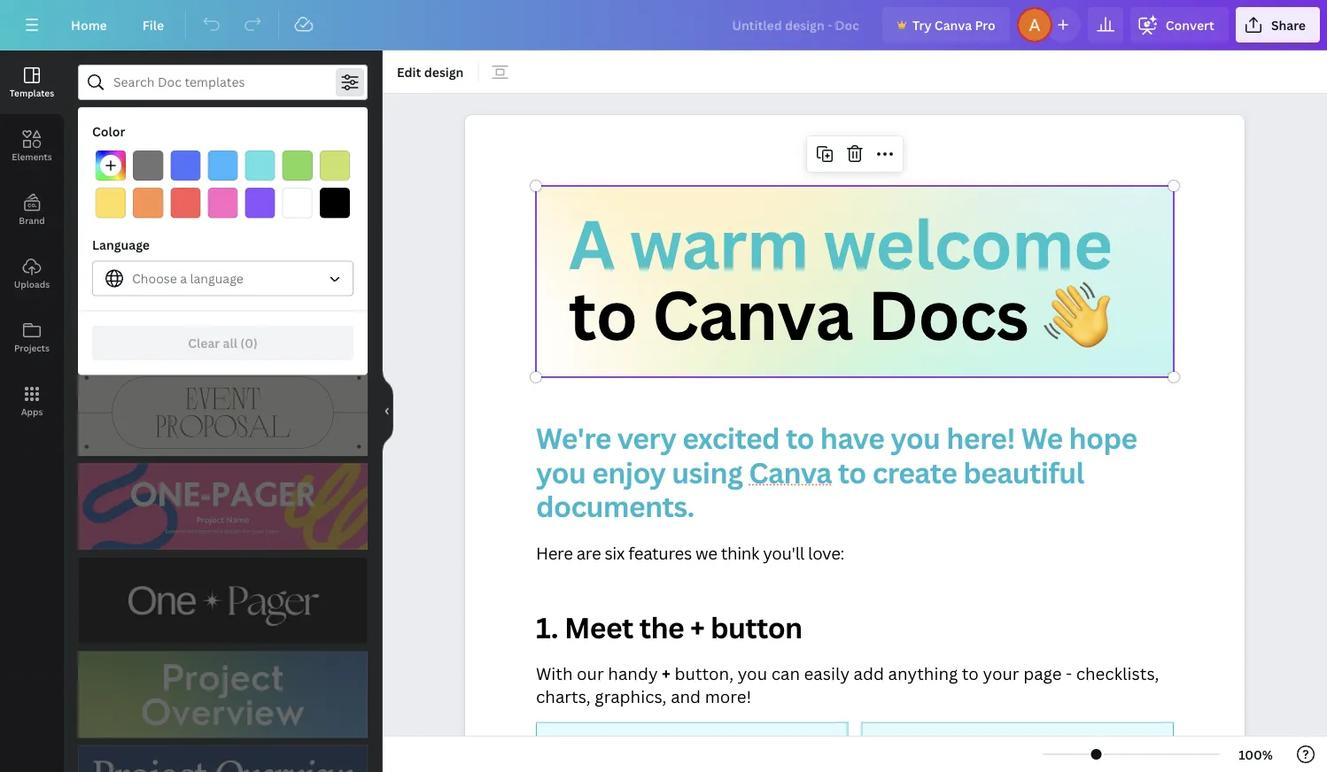 Task type: describe. For each thing, give the bounding box(es) containing it.
we
[[696, 542, 717, 564]]

projects
[[14, 342, 50, 354]]

design
[[424, 63, 464, 80]]

you'll
[[763, 542, 804, 564]]

we're
[[536, 419, 611, 458]]

see all button
[[332, 153, 369, 189]]

elements button
[[0, 114, 64, 178]]

documents.
[[536, 487, 694, 526]]

-
[[1066, 662, 1072, 685]]

color
[[92, 123, 125, 140]]

main menu bar
[[0, 0, 1327, 51]]

a
[[180, 270, 187, 287]]

edit
[[397, 63, 421, 80]]

lime image
[[320, 151, 350, 181]]

your
[[983, 662, 1019, 685]]

all
[[78, 343, 94, 360]]

create
[[872, 453, 957, 492]]

easily
[[804, 662, 850, 685]]

cover
[[324, 120, 359, 137]]

Pink button
[[208, 188, 238, 218]]

all for clear
[[223, 335, 237, 352]]

uploads
[[14, 278, 50, 290]]

1. meet the + button
[[536, 609, 802, 647]]

all results
[[78, 343, 138, 360]]

canva for docs
[[652, 268, 853, 360]]

more!
[[705, 685, 752, 708]]

handy
[[608, 662, 658, 685]]

warm
[[630, 197, 808, 289]]

Orange button
[[133, 188, 163, 218]]

try canva pro
[[913, 16, 996, 33]]

the
[[639, 609, 684, 647]]

100% button
[[1227, 741, 1285, 769]]

elements
[[12, 151, 52, 163]]

cover letter
[[324, 120, 395, 137]]

research brief doc in orange teal pink soft pastels style image
[[186, 189, 288, 320]]

choose
[[132, 270, 177, 287]]

page
[[1023, 662, 1062, 685]]

clear all (0)
[[188, 335, 258, 352]]

language
[[92, 236, 150, 253]]

Black button
[[320, 188, 350, 218]]

Language button
[[92, 261, 354, 296]]

all for see
[[355, 164, 368, 179]]

creative brief doc in black and white grey editorial style image
[[295, 189, 396, 320]]

canva inside we're very excited to have you here! we hope you enjoy using canva to create beautiful documents.
[[749, 453, 832, 492]]

👋
[[1043, 268, 1110, 360]]

home
[[71, 16, 107, 33]]

a warm welcome
[[569, 197, 1112, 289]]

coral red image
[[170, 188, 201, 218]]

apps
[[21, 406, 43, 418]]

we're very excited to have you here! we hope you enjoy using canva to create beautiful documents.
[[536, 419, 1143, 526]]

brand button
[[0, 178, 64, 242]]

lime image
[[320, 151, 350, 181]]

home link
[[57, 7, 121, 43]]

1.
[[536, 609, 558, 647]]

enjoy
[[592, 453, 666, 492]]

Coral red button
[[170, 188, 201, 218]]

hope
[[1069, 419, 1137, 458]]

button
[[711, 609, 802, 647]]

grass green image
[[282, 151, 313, 181]]

language
[[190, 270, 243, 287]]

event/business proposal professional docs banner in beige dark brown warm classic style image
[[78, 369, 368, 456]]

cover letter button
[[312, 111, 407, 146]]

choose a language
[[132, 270, 243, 287]]

templates
[[10, 87, 54, 99]]

clear
[[188, 335, 220, 352]]

our
[[577, 662, 604, 685]]

six
[[605, 542, 625, 564]]

planner
[[89, 120, 136, 137]]

letter
[[362, 120, 395, 137]]

orange image
[[133, 188, 163, 218]]

results
[[97, 343, 138, 360]]

a
[[569, 197, 615, 289]]

using
[[672, 453, 743, 492]]

templates
[[105, 163, 166, 179]]

Search Doc templates search field
[[113, 66, 332, 99]]

here!
[[946, 419, 1015, 458]]

welcome
[[823, 197, 1112, 289]]

convert button
[[1130, 7, 1229, 43]]

try canva pro button
[[882, 7, 1010, 43]]

color option group
[[92, 147, 354, 222]]

Yellow button
[[96, 188, 126, 218]]

hide image
[[382, 369, 393, 454]]



Task type: vqa. For each thing, say whether or not it's contained in the screenshot.
how do i insert an image/table/chart into my canva doc?
no



Task type: locate. For each thing, give the bounding box(es) containing it.
love:
[[808, 542, 844, 564]]

very
[[617, 419, 676, 458]]

apps button
[[0, 369, 64, 433]]

see
[[334, 164, 353, 179]]

anything
[[888, 662, 958, 685]]

#737373 image
[[133, 151, 163, 181]]

Purple button
[[245, 188, 275, 218]]

0 horizontal spatial all
[[223, 335, 237, 352]]

100%
[[1239, 746, 1273, 763]]

0 vertical spatial +
[[690, 609, 705, 647]]

royal blue image
[[170, 151, 201, 181], [170, 151, 201, 181]]

coral red image
[[170, 188, 201, 218]]

you right have
[[891, 419, 940, 458]]

uploads button
[[0, 242, 64, 306]]

templates button
[[0, 51, 64, 114]]

canva inside button
[[935, 16, 972, 33]]

project overview/one-pager professional docs banner in blue white traditional corporate style image
[[78, 745, 368, 773]]

+ for handy
[[662, 662, 671, 685]]

none text field containing a warm welcome
[[465, 115, 1245, 773]]

brand
[[19, 214, 45, 226]]

think
[[721, 542, 759, 564]]

file
[[142, 16, 164, 33]]

black image
[[320, 188, 350, 218], [320, 188, 350, 218]]

project overview/one-pager professional docs banner in pink dark blue yellow playful abstract style image
[[78, 463, 368, 550]]

you left enjoy
[[536, 453, 586, 492]]

you left can
[[738, 662, 767, 685]]

Lime button
[[320, 151, 350, 181]]

1 vertical spatial +
[[662, 662, 671, 685]]

light blue image
[[208, 151, 238, 181], [208, 151, 238, 181]]

turquoise blue image
[[245, 151, 275, 181]]

doc templates button
[[76, 153, 168, 189]]

grass green image
[[282, 151, 313, 181]]

here
[[536, 542, 573, 564]]

features
[[628, 542, 692, 564]]

pink image
[[208, 188, 238, 218], [208, 188, 238, 218]]

all inside button
[[355, 164, 368, 179]]

you inside button, you can easily add anything to your page - checklists, charts, graphics, and more!
[[738, 662, 767, 685]]

1 horizontal spatial you
[[738, 662, 767, 685]]

you
[[891, 419, 940, 458], [536, 453, 586, 492], [738, 662, 767, 685]]

planner button
[[78, 111, 147, 146]]

all left (0) at left
[[223, 335, 237, 352]]

with our handy +
[[536, 662, 671, 685]]

button, you can easily add anything to your page - checklists, charts, graphics, and more!
[[536, 662, 1163, 708]]

all right see on the left top of page
[[355, 164, 368, 179]]

clear all (0) button
[[92, 325, 354, 361]]

one pager doc in black and white blue light blue classic professional style image
[[78, 189, 179, 320]]

all inside 'button'
[[223, 335, 237, 352]]

are
[[577, 542, 601, 564]]

to canva docs 👋
[[569, 268, 1110, 360]]

see all
[[334, 164, 368, 179]]

checklists,
[[1076, 662, 1159, 685]]

side panel tab list
[[0, 51, 64, 433]]

1 vertical spatial all
[[223, 335, 237, 352]]

canva
[[935, 16, 972, 33], [652, 268, 853, 360], [749, 453, 832, 492]]

white image
[[282, 188, 313, 218]]

Design title text field
[[718, 7, 875, 43]]

+
[[690, 609, 705, 647], [662, 662, 671, 685]]

orange image
[[133, 188, 163, 218]]

#737373 button
[[133, 151, 163, 181]]

beautiful
[[963, 453, 1084, 492]]

add
[[854, 662, 884, 685]]

0 vertical spatial canva
[[935, 16, 972, 33]]

1 horizontal spatial +
[[690, 609, 705, 647]]

yellow image
[[96, 188, 126, 218]]

file button
[[128, 7, 178, 43]]

purple image
[[245, 188, 275, 218], [245, 188, 275, 218]]

try
[[913, 16, 932, 33]]

and
[[671, 685, 701, 708]]

have
[[820, 419, 884, 458]]

edit design
[[397, 63, 464, 80]]

graphics,
[[595, 685, 667, 708]]

projects button
[[0, 306, 64, 369]]

None text field
[[465, 115, 1245, 773]]

White button
[[282, 188, 313, 218]]

yellow image
[[96, 188, 126, 218]]

we
[[1021, 419, 1063, 458]]

convert
[[1166, 16, 1215, 33]]

here are six features we think you'll love:
[[536, 542, 844, 564]]

share button
[[1236, 7, 1320, 43]]

with
[[536, 662, 573, 685]]

+ right "the"
[[690, 609, 705, 647]]

all
[[355, 164, 368, 179], [223, 335, 237, 352]]

charts,
[[536, 685, 591, 708]]

0 horizontal spatial you
[[536, 453, 586, 492]]

pro
[[975, 16, 996, 33]]

to inside button, you can easily add anything to your page - checklists, charts, graphics, and more!
[[962, 662, 979, 685]]

0 vertical spatial all
[[355, 164, 368, 179]]

docs
[[868, 268, 1028, 360]]

1 horizontal spatial all
[[355, 164, 368, 179]]

can
[[771, 662, 800, 685]]

Light blue button
[[208, 151, 238, 181]]

edit design button
[[390, 58, 471, 86]]

(0)
[[240, 335, 258, 352]]

excited
[[682, 419, 780, 458]]

#737373 image
[[133, 151, 163, 181]]

doc templates
[[78, 163, 166, 179]]

canva for pro
[[935, 16, 972, 33]]

turquoise blue image
[[245, 151, 275, 181]]

0 horizontal spatial +
[[662, 662, 671, 685]]

2 horizontal spatial you
[[891, 419, 940, 458]]

+ for the
[[690, 609, 705, 647]]

white image
[[282, 188, 313, 218]]

project overview docs banner in light green blue vibrant professional style image
[[78, 651, 368, 738]]

add a new color image
[[96, 151, 126, 181], [96, 151, 126, 181]]

Royal blue button
[[170, 151, 201, 181]]

share
[[1271, 16, 1306, 33]]

+ right handy
[[662, 662, 671, 685]]

meet
[[564, 609, 633, 647]]

doc
[[78, 163, 102, 179]]

project overview/one-pager professional docs banner in black white sleek monochrome style image
[[78, 557, 368, 644]]

button,
[[675, 662, 734, 685]]

1 vertical spatial canva
[[652, 268, 853, 360]]

Turquoise blue button
[[245, 151, 275, 181]]

Grass green button
[[282, 151, 313, 181]]

2 vertical spatial canva
[[749, 453, 832, 492]]



